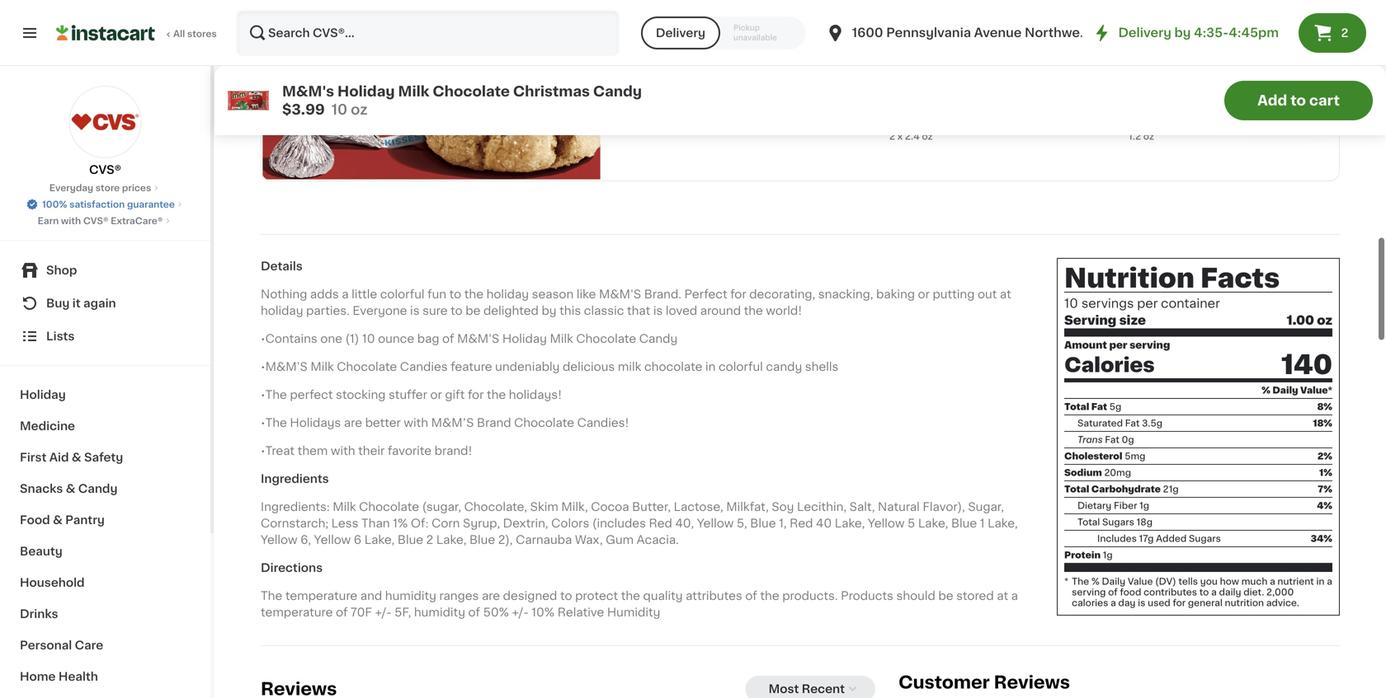 Task type: describe. For each thing, give the bounding box(es) containing it.
1 vertical spatial with
[[404, 417, 428, 429]]

1 vertical spatial 1g
[[1103, 551, 1113, 560]]

1 vertical spatial holiday
[[261, 305, 303, 317]]

•the for •the perfect stocking stuffer or gift for the holidays!
[[261, 389, 287, 401]]

adds
[[310, 289, 339, 300]]

& for pantry
[[53, 515, 62, 526]]

snacks & candy
[[20, 483, 118, 495]]

stocking
[[336, 389, 386, 401]]

oz right 1.2
[[1143, 132, 1154, 141]]

1.2
[[1129, 132, 1141, 141]]

most recent
[[769, 684, 845, 695]]

add link
[[1246, 27, 1386, 143]]

add to cart
[[1257, 94, 1340, 108]]

0 vertical spatial are
[[344, 417, 362, 429]]

of right bag
[[442, 333, 454, 345]]

calories
[[1072, 599, 1108, 608]]

to right sure
[[451, 305, 463, 317]]

a down you
[[1211, 588, 1217, 597]]

1 vertical spatial m&m's
[[457, 333, 499, 345]]

you
[[1200, 577, 1218, 587]]

lake, down "corn"
[[436, 534, 466, 546]]

add inside add link
[[1324, 41, 1348, 53]]

$3.99
[[282, 103, 325, 117]]

first aid & safety link
[[10, 442, 200, 474]]

the inside the temperature and humidity ranges are designed to protect the quality attributes of the products. products should be stored at a temperature of 70f +/- 5f, humidity of 50% +/- 10% relative humidity
[[261, 591, 282, 602]]

21g
[[1163, 485, 1179, 494]]

service type group
[[641, 17, 806, 50]]

0 horizontal spatial in
[[705, 361, 716, 373]]

home
[[20, 672, 56, 683]]

daily inside '* the % daily value (dv) tells you how much a nutrient in a serving of food contributes to a daily diet. 2,000 calories a day is used for general nutrition advice.'
[[1102, 577, 1125, 587]]

christmas, inside reese's milk chocolate peanut butter trees christmas, candy
[[1129, 117, 1191, 129]]

5f,
[[395, 607, 411, 619]]

designed
[[503, 591, 557, 602]]

1 vertical spatial humidity
[[414, 607, 465, 619]]

gift
[[445, 389, 465, 401]]

delivery for delivery by 4:35-4:45pm
[[1118, 27, 1172, 39]]

acacia.
[[637, 534, 679, 546]]

in inside '* the % daily value (dv) tells you how much a nutrient in a serving of food contributes to a daily diet. 2,000 calories a day is used for general nutrition advice.'
[[1316, 577, 1325, 587]]

chocolate inside m&m's holiday milk chocolate christmas candy $3.99 10 oz
[[433, 85, 510, 99]]

blue left "1"
[[951, 518, 977, 529]]

quality
[[643, 591, 683, 602]]

spo
[[615, 89, 634, 98]]

trees inside reese's milk chocolate peanut butter trees christmas, candy
[[1168, 101, 1200, 112]]

yellow down natural
[[868, 518, 905, 529]]

all
[[173, 29, 185, 38]]

ounce
[[378, 333, 414, 345]]

loved
[[666, 305, 697, 317]]

& for candy
[[66, 483, 75, 495]]

2 button
[[1299, 13, 1366, 53]]

1 horizontal spatial serving
[[1130, 341, 1170, 350]]

beauty link
[[10, 536, 200, 568]]

8%
[[1317, 403, 1332, 412]]

buy it again
[[46, 298, 116, 309]]

milk inside m&m's holiday milk chocolate christmas candy $3.99 10 oz
[[398, 85, 429, 99]]

the inside '* the % daily value (dv) tells you how much a nutrient in a serving of food contributes to a daily diet. 2,000 calories a day is used for general nutrition advice.'
[[1072, 577, 1089, 587]]

m&m's
[[282, 85, 334, 99]]

1 horizontal spatial reviews
[[994, 674, 1070, 692]]

stuffer
[[389, 389, 427, 401]]

amount
[[1064, 341, 1107, 350]]

and
[[360, 591, 382, 602]]

1 +/- from the left
[[375, 607, 392, 619]]

blue down syrup,
[[469, 534, 495, 546]]

1600
[[852, 27, 883, 39]]

recent
[[802, 684, 845, 695]]

chocolate,
[[464, 501, 527, 513]]

of left 70f
[[336, 607, 348, 619]]

blue left 1,
[[750, 518, 776, 529]]

peanut for king
[[952, 84, 993, 96]]

(dv)
[[1155, 577, 1176, 587]]

chocolate down holidays!
[[514, 417, 574, 429]]

holiday inside holiday link
[[20, 389, 66, 401]]

add inside add to cart button
[[1257, 94, 1287, 108]]

holiday inside hershey's holiday spo nsored
[[694, 69, 751, 83]]

avenue
[[974, 27, 1022, 39]]

of left 50%
[[468, 607, 480, 619]]

everyday
[[49, 184, 93, 193]]

1 horizontal spatial %
[[1262, 386, 1271, 395]]

total sugars 18g
[[1078, 518, 1153, 527]]

0 horizontal spatial reviews
[[261, 681, 337, 698]]

0 vertical spatial with
[[61, 217, 81, 226]]

protein 1g
[[1064, 551, 1113, 560]]

1 vertical spatial or
[[430, 389, 442, 401]]

sodium
[[1064, 469, 1102, 478]]

value*
[[1300, 386, 1332, 395]]

them
[[298, 445, 328, 457]]

0 vertical spatial 1%
[[1319, 469, 1332, 478]]

6
[[354, 534, 362, 546]]

total for saturated fat 3.5g
[[1064, 403, 1089, 412]]

1 vertical spatial cvs®
[[83, 217, 108, 226]]

at inside the temperature and humidity ranges are designed to protect the quality attributes of the products. products should be stored at a temperature of 70f +/- 5f, humidity of 50% +/- 10% relative humidity
[[997, 591, 1008, 602]]

food
[[20, 515, 50, 526]]

nutrient
[[1278, 577, 1314, 587]]

0 vertical spatial 1g
[[1140, 502, 1149, 511]]

a left day
[[1111, 599, 1116, 608]]

m&m's inside nothing adds a little colorful fun to the holiday season like m&m's brand. perfect for decorating, snacking, baking or putting out at holiday parties.  everyone is sure to be delighted by this classic that is loved around the world!
[[599, 289, 641, 300]]

by inside 'link'
[[1175, 27, 1191, 39]]

yellow down less
[[314, 534, 351, 546]]

5
[[908, 518, 915, 529]]

lake, right "1"
[[988, 518, 1018, 529]]

the right fun
[[464, 289, 484, 300]]

amount per serving
[[1064, 341, 1170, 350]]

oz right 1.00
[[1317, 315, 1332, 327]]

total carbohydrate 21g
[[1064, 485, 1179, 494]]

per for servings
[[1137, 298, 1158, 310]]

classic
[[584, 305, 624, 317]]

reese's for reese's milk chocolate peanut butter king size trees christmas, candy
[[889, 68, 935, 79]]

2 left x
[[889, 132, 895, 141]]

peanut for trees
[[1192, 84, 1233, 96]]

nothing adds a little colorful fun to the holiday season like m&m's brand. perfect for decorating, snacking, baking or putting out at holiday parties.  everyone is sure to be delighted by this classic that is loved around the world!
[[261, 289, 1011, 317]]

40
[[816, 518, 832, 529]]

17g
[[1139, 535, 1154, 544]]

100% satisfaction guarantee button
[[26, 195, 185, 211]]

earn with cvs® extracare®
[[38, 217, 163, 226]]

4:35-
[[1194, 27, 1229, 39]]

1 vertical spatial 10
[[1064, 298, 1078, 310]]

reese's milk chocolate peanut butter trees christmas, candy
[[1129, 68, 1233, 129]]

delighted
[[483, 305, 539, 317]]

lactose,
[[674, 501, 723, 513]]

2 vertical spatial 10
[[362, 333, 375, 345]]

products.
[[782, 591, 838, 602]]

2 vertical spatial with
[[331, 445, 355, 457]]

1 vertical spatial temperature
[[261, 607, 333, 619]]

0 vertical spatial holiday
[[486, 289, 529, 300]]

for inside nothing adds a little colorful fun to the holiday season like m&m's brand. perfect for decorating, snacking, baking or putting out at holiday parties.  everyone is sure to be delighted by this classic that is loved around the world!
[[730, 289, 746, 300]]

chocolate down classic
[[576, 333, 636, 345]]

candy inside reese's milk chocolate peanut butter king size trees christmas, candy
[[889, 134, 928, 145]]

5,
[[737, 518, 747, 529]]

butter,
[[632, 501, 671, 513]]

stored
[[956, 591, 994, 602]]

0 vertical spatial &
[[72, 452, 81, 464]]

candies!
[[577, 417, 629, 429]]

0 vertical spatial sugars
[[1102, 518, 1134, 527]]

0 horizontal spatial is
[[410, 305, 420, 317]]

blue down of:
[[398, 534, 423, 546]]

49
[[912, 30, 924, 39]]

favorite
[[388, 445, 432, 457]]

corn
[[432, 518, 460, 529]]

bag
[[417, 333, 439, 345]]

1 horizontal spatial colorful
[[719, 361, 763, 373]]

yellow down cornstarch;
[[261, 534, 297, 546]]

the temperature and humidity ranges are designed to protect the quality attributes of the products. products should be stored at a temperature of 70f +/- 5f, humidity of 50% +/- 10% relative humidity
[[261, 591, 1018, 619]]

2 vertical spatial total
[[1078, 518, 1100, 527]]

candy inside m&m's holiday milk chocolate christmas candy $3.99 10 oz
[[593, 85, 642, 99]]

everyday store prices
[[49, 184, 151, 193]]

carbohydrate
[[1091, 485, 1161, 494]]

candy
[[766, 361, 802, 373]]

sugar,
[[968, 501, 1004, 513]]

all stores link
[[56, 10, 218, 56]]

for inside '* the % daily value (dv) tells you how much a nutrient in a serving of food contributes to a daily diet. 2,000 calories a day is used for general nutrition advice.'
[[1173, 599, 1186, 608]]

5mg
[[1125, 452, 1146, 461]]

a up the "2,000"
[[1270, 577, 1275, 587]]

a right nutrient
[[1327, 577, 1332, 587]]

milk for trees
[[1177, 68, 1201, 79]]

dietary
[[1078, 502, 1112, 511]]

colors
[[551, 518, 589, 529]]

day
[[1118, 599, 1136, 608]]

7%
[[1318, 485, 1332, 494]]

less
[[331, 518, 358, 529]]

serving size
[[1064, 315, 1146, 327]]

gum
[[606, 534, 634, 546]]

first aid & safety
[[20, 452, 123, 464]]

butter for trees
[[1129, 101, 1165, 112]]

milk down this
[[550, 333, 573, 345]]

holiday inside m&m's holiday milk chocolate christmas candy $3.99 10 oz
[[337, 85, 395, 99]]

delicious
[[563, 361, 615, 373]]

holiday up undeniably
[[502, 333, 547, 345]]

customer
[[898, 674, 990, 692]]

is inside '* the % daily value (dv) tells you how much a nutrient in a serving of food contributes to a daily diet. 2,000 calories a day is used for general nutrition advice.'
[[1138, 599, 1145, 608]]

wax,
[[575, 534, 603, 546]]

2,000
[[1266, 588, 1294, 597]]

food
[[1120, 588, 1141, 597]]

putting
[[933, 289, 975, 300]]

1600 pennsylvania avenue northwest
[[852, 27, 1092, 39]]

0 vertical spatial temperature
[[285, 591, 357, 602]]

be inside the temperature and humidity ranges are designed to protect the quality attributes of the products. products should be stored at a temperature of 70f +/- 5f, humidity of 50% +/- 10% relative humidity
[[938, 591, 953, 602]]

colorful inside nothing adds a little colorful fun to the holiday season like m&m's brand. perfect for decorating, snacking, baking or putting out at holiday parties.  everyone is sure to be delighted by this classic that is loved around the world!
[[380, 289, 425, 300]]

fiber
[[1114, 502, 1137, 511]]

2 add button from the left
[[1293, 32, 1356, 62]]

hershey's image
[[615, 27, 645, 57]]

2 red from the left
[[790, 518, 813, 529]]

milk
[[618, 361, 641, 373]]

nutrition
[[1064, 266, 1195, 292]]

to right fun
[[449, 289, 461, 300]]

chocolate inside ingredients: milk chocolate (sugar, chocolate, skim milk, cocoa butter, lactose, milkfat, soy lecithin, salt, natural flavor), sugar, cornstarch; less than 1% of: corn syrup, dextrin, colors (includes red 40, yellow 5, blue 1, red 40 lake, yellow 5 lake, blue 1 lake, yellow 6, yellow 6 lake, blue 2 lake, blue 2), carnauba wax, gum acacia.
[[359, 501, 419, 513]]

2 left 49
[[899, 29, 910, 47]]

this
[[559, 305, 581, 317]]

the left products.
[[760, 591, 779, 602]]



Task type: locate. For each thing, give the bounding box(es) containing it.
sugars up the includes
[[1102, 518, 1134, 527]]

delivery by 4:35-4:45pm link
[[1092, 23, 1279, 43]]

peanut
[[952, 84, 993, 96], [1192, 84, 1233, 96]]

reviews
[[994, 674, 1070, 692], [261, 681, 337, 698]]

0 horizontal spatial holiday
[[261, 305, 303, 317]]

at right stored
[[997, 591, 1008, 602]]

trans
[[1078, 436, 1103, 445]]

around
[[700, 305, 741, 317]]

1g down the includes
[[1103, 551, 1113, 560]]

to inside add to cart button
[[1291, 94, 1306, 108]]

chocolate down the search field
[[433, 85, 510, 99]]

butter up 1.2 oz
[[1129, 101, 1165, 112]]

a
[[342, 289, 349, 300], [1270, 577, 1275, 587], [1327, 577, 1332, 587], [1211, 588, 1217, 597], [1011, 591, 1018, 602], [1111, 599, 1116, 608]]

are down 'stocking'
[[344, 417, 362, 429]]

used
[[1148, 599, 1171, 608]]

2 vertical spatial for
[[1173, 599, 1186, 608]]

decorating,
[[749, 289, 815, 300]]

the left world! at the top of page
[[744, 305, 763, 317]]

fat for saturated
[[1125, 419, 1140, 428]]

cvs® down satisfaction
[[83, 217, 108, 226]]

m&m's up feature at bottom left
[[457, 333, 499, 345]]

0 vertical spatial cvs®
[[89, 164, 121, 176]]

2 down of:
[[426, 534, 433, 546]]

* the % daily value (dv) tells you how much a nutrient in a serving of food contributes to a daily diet. 2,000 calories a day is used for general nutrition advice.
[[1064, 577, 1332, 608]]

1 vertical spatial per
[[1109, 341, 1127, 350]]

milk for skim
[[333, 501, 356, 513]]

add down northwest
[[1085, 41, 1109, 53]]

holiday up the medicine
[[20, 389, 66, 401]]

daily
[[1219, 588, 1241, 597]]

0 horizontal spatial colorful
[[380, 289, 425, 300]]

2 up add to cart button in the top right of the page
[[1341, 27, 1348, 39]]

are inside the temperature and humidity ranges are designed to protect the quality attributes of the products. products should be stored at a temperature of 70f +/- 5f, humidity of 50% +/- 10% relative humidity
[[482, 591, 500, 602]]

lake, down flavor),
[[918, 518, 948, 529]]

0 vertical spatial serving
[[1130, 341, 1170, 350]]

•the
[[261, 389, 287, 401], [261, 417, 287, 429]]

peanut inside reese's milk chocolate peanut butter king size trees christmas, candy
[[952, 84, 993, 96]]

milk down "one"
[[311, 361, 334, 373]]

includes 17g added sugars
[[1097, 535, 1221, 544]]

everyday store prices link
[[49, 182, 161, 195]]

1 reese's from the left
[[889, 68, 935, 79]]

1 horizontal spatial by
[[1175, 27, 1191, 39]]

reese's inside reese's milk chocolate peanut butter trees christmas, candy
[[1129, 68, 1175, 79]]

1 vertical spatial total
[[1064, 485, 1089, 494]]

yellow
[[697, 518, 734, 529], [868, 518, 905, 529], [261, 534, 297, 546], [314, 534, 351, 546]]

milk down the search field
[[398, 85, 429, 99]]

1 vertical spatial •the
[[261, 417, 287, 429]]

0 vertical spatial %
[[1262, 386, 1271, 395]]

1 vertical spatial for
[[468, 389, 484, 401]]

1 vertical spatial &
[[66, 483, 75, 495]]

milk inside reese's milk chocolate peanut butter trees christmas, candy
[[1177, 68, 1201, 79]]

1 horizontal spatial or
[[918, 289, 930, 300]]

perfect
[[684, 289, 727, 300]]

$ left '09'
[[1132, 30, 1138, 39]]

oz right 2.4
[[922, 132, 933, 141]]

holidays
[[290, 417, 341, 429]]

1 vertical spatial colorful
[[719, 361, 763, 373]]

0 horizontal spatial trees
[[889, 117, 921, 129]]

are up 50%
[[482, 591, 500, 602]]

0 horizontal spatial delivery
[[656, 27, 705, 39]]

personal care link
[[10, 630, 200, 662]]

christmas, inside reese's milk chocolate peanut butter king size trees christmas, candy
[[924, 117, 986, 129]]

1 $ from the left
[[893, 30, 899, 39]]

1 add button from the left
[[1053, 32, 1117, 62]]

*
[[1064, 577, 1069, 587]]

1g up 18g
[[1140, 502, 1149, 511]]

2 horizontal spatial add
[[1324, 41, 1348, 53]]

holiday down 'service type' group
[[694, 69, 751, 83]]

0 vertical spatial fat
[[1091, 403, 1107, 412]]

customer reviews
[[898, 674, 1070, 692]]

to inside the temperature and humidity ranges are designed to protect the quality attributes of the products. products should be stored at a temperature of 70f +/- 5f, humidity of 50% +/- 10% relative humidity
[[560, 591, 572, 602]]

candy inside reese's milk chocolate peanut butter trees christmas, candy
[[1194, 117, 1232, 129]]

be up "•contains one (1) 10 ounce bag of m&m's holiday milk chocolate candy"
[[466, 305, 481, 317]]

at inside nothing adds a little colorful fun to the holiday season like m&m's brand. perfect for decorating, snacking, baking or putting out at holiday parties.  everyone is sure to be delighted by this classic that is loved around the world!
[[1000, 289, 1011, 300]]

sugars right added
[[1189, 535, 1221, 544]]

2 $ from the left
[[1132, 30, 1138, 39]]

None search field
[[236, 10, 620, 56]]

2 vertical spatial fat
[[1105, 436, 1120, 445]]

to up relative
[[560, 591, 572, 602]]

sure
[[423, 305, 448, 317]]

0 vertical spatial daily
[[1273, 386, 1298, 395]]

0 horizontal spatial reese's
[[889, 68, 935, 79]]

1 •the from the top
[[261, 389, 287, 401]]

1 horizontal spatial sugars
[[1189, 535, 1221, 544]]

% left "value*"
[[1262, 386, 1271, 395]]

saturated fat 3.5g
[[1078, 419, 1163, 428]]

4%
[[1317, 502, 1332, 511]]

0 horizontal spatial 1g
[[1103, 551, 1113, 560]]

milk inside reese's milk chocolate peanut butter king size trees christmas, candy
[[938, 68, 962, 79]]

of inside '* the % daily value (dv) tells you how much a nutrient in a serving of food contributes to a daily diet. 2,000 calories a day is used for general nutrition advice.'
[[1108, 588, 1118, 597]]

advice.
[[1266, 599, 1299, 608]]

serving inside '* the % daily value (dv) tells you how much a nutrient in a serving of food contributes to a daily diet. 2,000 calories a day is used for general nutrition advice.'
[[1072, 588, 1106, 597]]

lists link
[[10, 320, 200, 353]]

the up humidity
[[621, 591, 640, 602]]

Search field
[[238, 12, 618, 54]]

10 right $3.99
[[331, 103, 347, 117]]

or
[[918, 289, 930, 300], [430, 389, 442, 401]]

1 horizontal spatial peanut
[[1192, 84, 1233, 96]]

1 horizontal spatial is
[[653, 305, 663, 317]]

shop link
[[10, 254, 200, 287]]

per up size
[[1137, 298, 1158, 310]]

2 +/- from the left
[[512, 607, 529, 619]]

add up cart
[[1324, 41, 1348, 53]]

red
[[649, 518, 672, 529], [790, 518, 813, 529]]

0 horizontal spatial add
[[1085, 41, 1109, 53]]

1 horizontal spatial with
[[331, 445, 355, 457]]

•m&m's milk chocolate candies feature undeniably delicious milk chocolate in colorful candy shells
[[261, 361, 839, 373]]

a left little
[[342, 289, 349, 300]]

with down •the perfect stocking stuffer or gift for the holidays!
[[404, 417, 428, 429]]

daily left "value*"
[[1273, 386, 1298, 395]]

trees up x
[[889, 117, 921, 129]]

delivery inside 'link'
[[1118, 27, 1172, 39]]

christmas, down king
[[924, 117, 986, 129]]

milk inside ingredients: milk chocolate (sugar, chocolate, skim milk, cocoa butter, lactose, milkfat, soy lecithin, salt, natural flavor), sugar, cornstarch; less than 1% of: corn syrup, dextrin, colors (includes red 40, yellow 5, blue 1, red 40 lake, yellow 5 lake, blue 1 lake, yellow 6, yellow 6 lake, blue 2 lake, blue 2), carnauba wax, gum acacia.
[[333, 501, 356, 513]]

of right attributes in the bottom of the page
[[745, 591, 757, 602]]

with
[[61, 217, 81, 226], [404, 417, 428, 429], [331, 445, 355, 457]]

flavor),
[[923, 501, 965, 513]]

red right 1,
[[790, 518, 813, 529]]

the down directions
[[261, 591, 282, 602]]

2 •the from the top
[[261, 417, 287, 429]]

holiday right m&m's
[[337, 85, 395, 99]]

milk up less
[[333, 501, 356, 513]]

colorful left candy
[[719, 361, 763, 373]]

1 horizontal spatial butter
[[1129, 101, 1165, 112]]

peanut down 4:35-
[[1192, 84, 1233, 96]]

reese's down $ 2 09
[[1129, 68, 1175, 79]]

1 horizontal spatial are
[[482, 591, 500, 602]]

2 christmas, from the left
[[1129, 117, 1191, 129]]

0 horizontal spatial red
[[649, 518, 672, 529]]

milk for king
[[938, 68, 962, 79]]

undeniably
[[495, 361, 560, 373]]

0 vertical spatial at
[[1000, 289, 1011, 300]]

0 vertical spatial trees
[[1168, 101, 1200, 112]]

lake, down salt,
[[835, 518, 865, 529]]

instacart logo image
[[56, 23, 155, 43]]

1600 pennsylvania avenue northwest button
[[826, 10, 1092, 56]]

trees inside reese's milk chocolate peanut butter king size trees christmas, candy
[[889, 117, 921, 129]]

be inside nothing adds a little colorful fun to the holiday season like m&m's brand. perfect for decorating, snacking, baking or putting out at holiday parties.  everyone is sure to be delighted by this classic that is loved around the world!
[[466, 305, 481, 317]]

% daily value*
[[1262, 386, 1332, 395]]

1 horizontal spatial add
[[1257, 94, 1287, 108]]

oz inside m&m's holiday milk chocolate christmas candy $3.99 10 oz
[[351, 103, 368, 117]]

their
[[358, 445, 385, 457]]

0 vertical spatial m&m's
[[599, 289, 641, 300]]

1 vertical spatial the
[[261, 591, 282, 602]]

household link
[[10, 568, 200, 599]]

chocolate up 'stocking'
[[337, 361, 397, 373]]

1 horizontal spatial delivery
[[1118, 27, 1172, 39]]

total down sodium
[[1064, 485, 1089, 494]]

70f
[[351, 607, 372, 619]]

•the perfect stocking stuffer or gift for the holidays!
[[261, 389, 562, 401]]

0 vertical spatial total
[[1064, 403, 1089, 412]]

by inside nothing adds a little colorful fun to the holiday season like m&m's brand. perfect for decorating, snacking, baking or putting out at holiday parties.  everyone is sure to be delighted by this classic that is loved around the world!
[[542, 305, 557, 317]]

butter inside reese's milk chocolate peanut butter trees christmas, candy
[[1129, 101, 1165, 112]]

1 vertical spatial fat
[[1125, 419, 1140, 428]]

of left food
[[1108, 588, 1118, 597]]

of
[[442, 333, 454, 345], [1108, 588, 1118, 597], [745, 591, 757, 602], [336, 607, 348, 619], [468, 607, 480, 619]]

1 vertical spatial be
[[938, 591, 953, 602]]

0 horizontal spatial for
[[468, 389, 484, 401]]

medicine
[[20, 421, 75, 432]]

chocolate inside reese's milk chocolate peanut butter king size trees christmas, candy
[[889, 84, 950, 96]]

to left cart
[[1291, 94, 1306, 108]]

1 horizontal spatial +/-
[[512, 607, 529, 619]]

0 horizontal spatial per
[[1109, 341, 1127, 350]]

18%
[[1313, 419, 1332, 428]]

per for amount
[[1109, 341, 1127, 350]]

be
[[466, 305, 481, 317], [938, 591, 953, 602]]

to inside '* the % daily value (dv) tells you how much a nutrient in a serving of food contributes to a daily diet. 2,000 calories a day is used for general nutrition advice.'
[[1199, 588, 1209, 597]]

0 horizontal spatial butter
[[889, 101, 926, 112]]

1% up 7%
[[1319, 469, 1332, 478]]

1 red from the left
[[649, 518, 672, 529]]

1 horizontal spatial add button
[[1293, 32, 1356, 62]]

reese's for reese's milk chocolate peanut butter trees christmas, candy
[[1129, 68, 1175, 79]]

red up acacia.
[[649, 518, 672, 529]]

the
[[464, 289, 484, 300], [744, 305, 763, 317], [487, 389, 506, 401], [621, 591, 640, 602], [760, 591, 779, 602]]

trees down delivery by 4:35-4:45pm 'link'
[[1168, 101, 1200, 112]]

1 horizontal spatial daily
[[1273, 386, 1298, 395]]

2 reese's from the left
[[1129, 68, 1175, 79]]

holiday up delighted
[[486, 289, 529, 300]]

brand.
[[644, 289, 681, 300]]

total down dietary
[[1078, 518, 1100, 527]]

$ inside $ 2 09
[[1132, 30, 1138, 39]]

1 horizontal spatial the
[[1072, 577, 1089, 587]]

0 horizontal spatial by
[[542, 305, 557, 317]]

1 butter from the left
[[889, 101, 926, 112]]

& right 'food' in the left of the page
[[53, 515, 62, 526]]

in right chocolate
[[705, 361, 716, 373]]

10 right (1) on the left top of page
[[362, 333, 375, 345]]

1% left of:
[[393, 518, 408, 529]]

+/-
[[375, 607, 392, 619], [512, 607, 529, 619]]

yellow down lactose,
[[697, 518, 734, 529]]

0 horizontal spatial or
[[430, 389, 442, 401]]

chocolate up king
[[889, 84, 950, 96]]

20mg
[[1104, 469, 1131, 478]]

10
[[331, 103, 347, 117], [1064, 298, 1078, 310], [362, 333, 375, 345]]

fat up 0g
[[1125, 419, 1140, 428]]

0 horizontal spatial +/-
[[375, 607, 392, 619]]

0 vertical spatial 10
[[331, 103, 347, 117]]

1 christmas, from the left
[[924, 117, 986, 129]]

relative
[[557, 607, 604, 619]]

milk down delivery by 4:35-4:45pm 'link'
[[1177, 68, 1201, 79]]

in right nutrient
[[1316, 577, 1325, 587]]

cvs® logo image
[[69, 86, 141, 158]]

0 vertical spatial colorful
[[380, 289, 425, 300]]

chocolate inside reese's milk chocolate peanut butter trees christmas, candy
[[1129, 84, 1189, 96]]

butter for king
[[889, 101, 926, 112]]

ingredients:
[[261, 501, 330, 513]]

fat for trans
[[1105, 436, 1120, 445]]

2 horizontal spatial is
[[1138, 599, 1145, 608]]

with left their
[[331, 445, 355, 457]]

1 vertical spatial trees
[[889, 117, 921, 129]]

•contains one (1) 10 ounce bag of m&m's holiday milk chocolate candy
[[261, 333, 678, 345]]

contributes
[[1144, 588, 1197, 597]]

add button up cart
[[1293, 32, 1356, 62]]

lake, down than
[[364, 534, 395, 546]]

1,
[[779, 518, 787, 529]]

serving up 'calories'
[[1072, 588, 1106, 597]]

much
[[1241, 577, 1268, 587]]

total up the saturated
[[1064, 403, 1089, 412]]

butter inside reese's milk chocolate peanut butter king size trees christmas, candy
[[889, 101, 926, 112]]

1 horizontal spatial holiday
[[486, 289, 529, 300]]

0 vertical spatial •the
[[261, 389, 287, 401]]

is down "brand."
[[653, 305, 663, 317]]

1 vertical spatial 1%
[[393, 518, 408, 529]]

0 horizontal spatial m&m's
[[457, 333, 499, 345]]

fat for total
[[1091, 403, 1107, 412]]

delivery inside button
[[656, 27, 705, 39]]

a inside nothing adds a little colorful fun to the holiday season like m&m's brand. perfect for decorating, snacking, baking or putting out at holiday parties.  everyone is sure to be delighted by this classic that is loved around the world!
[[342, 289, 349, 300]]

0 horizontal spatial with
[[61, 217, 81, 226]]

syrup,
[[463, 518, 500, 529]]

milk for undeniably
[[311, 361, 334, 373]]

saturated
[[1078, 419, 1123, 428]]

% inside '* the % daily value (dv) tells you how much a nutrient in a serving of food contributes to a daily diet. 2,000 calories a day is used for general nutrition advice.'
[[1091, 577, 1100, 587]]

servings per container
[[1081, 298, 1220, 310]]

1 vertical spatial by
[[542, 305, 557, 317]]

guarantee
[[127, 200, 175, 209]]

0 horizontal spatial 1%
[[393, 518, 408, 529]]

+/- left the 5f,
[[375, 607, 392, 619]]

or inside nothing adds a little colorful fun to the holiday season like m&m's brand. perfect for decorating, snacking, baking or putting out at holiday parties.  everyone is sure to be delighted by this classic that is loved around the world!
[[918, 289, 930, 300]]

peanut inside reese's milk chocolate peanut butter trees christmas, candy
[[1192, 84, 1233, 96]]

1 horizontal spatial $
[[1132, 30, 1138, 39]]

0 horizontal spatial be
[[466, 305, 481, 317]]

prices
[[122, 184, 151, 193]]

$ for reese's milk chocolate peanut butter king size trees christmas, candy
[[893, 30, 899, 39]]

pennsylvania
[[886, 27, 971, 39]]

is right day
[[1138, 599, 1145, 608]]

reese's down $ 2 49
[[889, 68, 935, 79]]

1 vertical spatial serving
[[1072, 588, 1106, 597]]

2 inside ingredients: milk chocolate (sugar, chocolate, skim milk, cocoa butter, lactose, milkfat, soy lecithin, salt, natural flavor), sugar, cornstarch; less than 1% of: corn syrup, dextrin, colors (includes red 40, yellow 5, blue 1, red 40 lake, yellow 5 lake, blue 1 lake, yellow 6, yellow 6 lake, blue 2 lake, blue 2), carnauba wax, gum acacia.
[[426, 534, 433, 546]]

add button
[[1053, 32, 1117, 62], [1293, 32, 1356, 62]]

beauty
[[20, 546, 63, 558]]

2 inside button
[[1341, 27, 1348, 39]]

temperature
[[285, 591, 357, 602], [261, 607, 333, 619]]

1 vertical spatial %
[[1091, 577, 1100, 587]]

humidity up the 5f,
[[385, 591, 436, 602]]

food & pantry
[[20, 515, 105, 526]]

2 butter from the left
[[1129, 101, 1165, 112]]

0 horizontal spatial are
[[344, 417, 362, 429]]

the right *
[[1072, 577, 1089, 587]]

delivery left 4:35-
[[1118, 27, 1172, 39]]

% up 'calories'
[[1091, 577, 1100, 587]]

or right baking
[[918, 289, 930, 300]]

cholesterol
[[1064, 452, 1122, 461]]

1 horizontal spatial be
[[938, 591, 953, 602]]

of:
[[411, 518, 429, 529]]

0 horizontal spatial christmas,
[[924, 117, 986, 129]]

delivery by 4:35-4:45pm
[[1118, 27, 1279, 39]]

0 horizontal spatial daily
[[1102, 577, 1125, 587]]

delivery for delivery
[[656, 27, 705, 39]]

1 horizontal spatial red
[[790, 518, 813, 529]]

2 horizontal spatial for
[[1173, 599, 1186, 608]]

hershey's holiday image
[[262, 0, 601, 181]]

•the down •m&m's
[[261, 389, 287, 401]]

milk,
[[561, 501, 588, 513]]

10 up serving
[[1064, 298, 1078, 310]]

oz right $3.99
[[351, 103, 368, 117]]

like
[[577, 289, 596, 300]]

0 vertical spatial for
[[730, 289, 746, 300]]

0 horizontal spatial peanut
[[952, 84, 993, 96]]

$ for reese's milk chocolate peanut butter trees christmas, candy
[[1132, 30, 1138, 39]]

most
[[769, 684, 799, 695]]

reese's inside reese's milk chocolate peanut butter king size trees christmas, candy
[[889, 68, 935, 79]]

holiday down "nothing"
[[261, 305, 303, 317]]

1 vertical spatial are
[[482, 591, 500, 602]]

better
[[365, 417, 401, 429]]

m&m's up classic
[[599, 289, 641, 300]]

1 vertical spatial in
[[1316, 577, 1325, 587]]

the up brand
[[487, 389, 506, 401]]

1 horizontal spatial christmas,
[[1129, 117, 1191, 129]]

dietary fiber 1g
[[1078, 502, 1149, 511]]

$ inside $ 2 49
[[893, 30, 899, 39]]

personal care
[[20, 640, 103, 652]]

is left sure
[[410, 305, 420, 317]]

2 peanut from the left
[[1192, 84, 1233, 96]]

0 horizontal spatial add button
[[1053, 32, 1117, 62]]

1 vertical spatial sugars
[[1189, 535, 1221, 544]]

colorful up everyone
[[380, 289, 425, 300]]

1 horizontal spatial reese's
[[1129, 68, 1175, 79]]

1% inside ingredients: milk chocolate (sugar, chocolate, skim milk, cocoa butter, lactose, milkfat, soy lecithin, salt, natural flavor), sugar, cornstarch; less than 1% of: corn syrup, dextrin, colors (includes red 40, yellow 5, blue 1, red 40 lake, yellow 5 lake, blue 1 lake, yellow 6, yellow 6 lake, blue 2 lake, blue 2), carnauba wax, gum acacia.
[[393, 518, 408, 529]]

chocolate up than
[[359, 501, 419, 513]]

•the for •the holidays are better with m&m's brand chocolate candies!
[[261, 417, 287, 429]]

0 horizontal spatial the
[[261, 591, 282, 602]]

2 left '09'
[[1138, 29, 1149, 47]]

2 horizontal spatial with
[[404, 417, 428, 429]]

all stores
[[173, 29, 217, 38]]

a inside the temperature and humidity ranges are designed to protect the quality attributes of the products. products should be stored at a temperature of 70f +/- 5f, humidity of 50% +/- 10% relative humidity
[[1011, 591, 1018, 602]]

total for dietary fiber 1g
[[1064, 485, 1089, 494]]

1 peanut from the left
[[952, 84, 993, 96]]

0 vertical spatial humidity
[[385, 591, 436, 602]]

0 horizontal spatial serving
[[1072, 588, 1106, 597]]

10 inside m&m's holiday milk chocolate christmas candy $3.99 10 oz
[[331, 103, 347, 117]]



Task type: vqa. For each thing, say whether or not it's contained in the screenshot.
The in * The % Daily Value (DV) tells you how much a nutrient in a serving of food contributes to a daily diet. 2,000 calories a day is used for general nutrition advice.
yes



